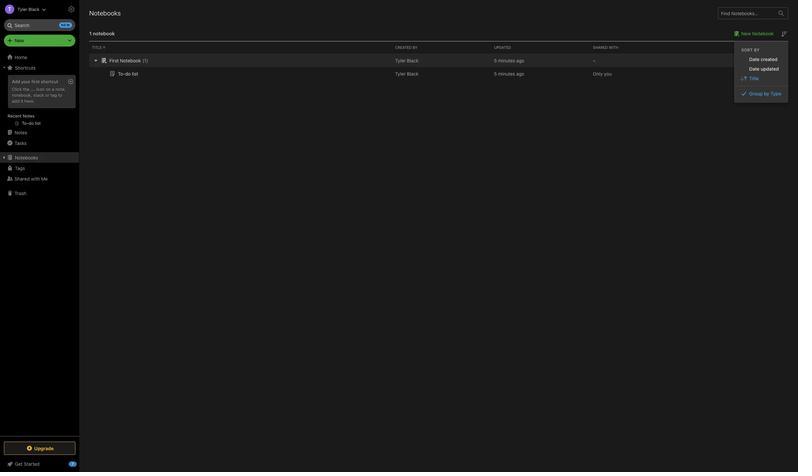 Task type: locate. For each thing, give the bounding box(es) containing it.
shared
[[594, 45, 608, 50]]

add your first shortcut
[[12, 79, 58, 84]]

notebooks up tags
[[15, 155, 38, 161]]

by left type
[[765, 91, 770, 97]]

home
[[15, 54, 27, 60]]

minutes inside first notebook row
[[499, 58, 516, 63]]

)
[[146, 58, 148, 63]]

by
[[755, 48, 760, 53], [765, 91, 770, 97]]

1 vertical spatial ago
[[517, 71, 525, 77]]

1 horizontal spatial notebook
[[753, 31, 774, 36]]

title button
[[89, 42, 393, 54]]

started
[[24, 462, 40, 468]]

1 minutes from the top
[[499, 58, 516, 63]]

tyler inside the to-do list row
[[396, 71, 406, 77]]

0 vertical spatial notes
[[23, 113, 35, 119]]

date up title
[[750, 66, 760, 72]]

notes
[[23, 113, 35, 119], [15, 130, 27, 135]]

home link
[[0, 52, 79, 63]]

0 vertical spatial by
[[755, 48, 760, 53]]

notebooks link
[[0, 152, 79, 163]]

new for new notebook
[[742, 31, 752, 36]]

Account field
[[0, 3, 46, 16]]

0 vertical spatial tyler black
[[18, 6, 39, 12]]

black inside first notebook row
[[407, 58, 419, 63]]

1 vertical spatial 1
[[144, 58, 146, 63]]

type
[[771, 91, 782, 97]]

black for only you
[[407, 71, 419, 77]]

0 vertical spatial black
[[29, 6, 39, 12]]

new inside button
[[742, 31, 752, 36]]

notebook
[[753, 31, 774, 36], [120, 58, 141, 63]]

group
[[0, 73, 79, 130]]

to
[[58, 93, 62, 98]]

1 horizontal spatial 1
[[144, 58, 146, 63]]

trash
[[15, 191, 26, 196]]

group containing add your first shortcut
[[0, 73, 79, 130]]

stack
[[33, 93, 44, 98]]

date for date created
[[750, 57, 760, 62]]

1 horizontal spatial new
[[742, 31, 752, 36]]

tyler inside account field
[[18, 6, 27, 12]]

new
[[61, 23, 70, 27]]

1 vertical spatial 5 minutes ago
[[495, 71, 525, 77]]

notes up tasks
[[15, 130, 27, 135]]

0 vertical spatial notebooks
[[89, 9, 121, 17]]

new inside popup button
[[15, 38, 24, 43]]

tyler black inside the to-do list row
[[396, 71, 419, 77]]

date inside "date updated" link
[[750, 66, 760, 72]]

0 horizontal spatial notebook
[[120, 58, 141, 63]]

ago inside first notebook row
[[517, 58, 525, 63]]

ago
[[517, 58, 525, 63], [517, 71, 525, 77]]

0 vertical spatial new
[[742, 31, 752, 36]]

5 minutes ago for only you
[[495, 71, 525, 77]]

1 notebook
[[89, 30, 115, 36]]

0 horizontal spatial 1
[[89, 30, 92, 36]]

tyler black
[[18, 6, 39, 12], [396, 58, 419, 63], [396, 71, 419, 77]]

add
[[12, 79, 20, 84]]

cell inside notebooks element
[[690, 54, 789, 67]]

1 vertical spatial black
[[407, 58, 419, 63]]

1 5 minutes ago from the top
[[495, 58, 525, 63]]

tyler black for –
[[396, 58, 419, 63]]

5 minutes ago for –
[[495, 58, 525, 63]]

0 vertical spatial tyler
[[18, 6, 27, 12]]

0 vertical spatial ago
[[517, 58, 525, 63]]

sort options image
[[781, 30, 789, 38]]

notebook
[[93, 30, 115, 36]]

tyler black inside first notebook row
[[396, 58, 419, 63]]

5 minutes ago inside the to-do list row
[[495, 71, 525, 77]]

updated
[[761, 66, 780, 72]]

0 vertical spatial date
[[750, 57, 760, 62]]

...
[[31, 87, 35, 92]]

5 inside the to-do list row
[[495, 71, 497, 77]]

0 vertical spatial notebook
[[753, 31, 774, 36]]

tyler black inside account field
[[18, 6, 39, 12]]

notebook up sort by
[[753, 31, 774, 36]]

ago for only you
[[517, 71, 525, 77]]

row group inside notebooks element
[[89, 54, 789, 80]]

1 vertical spatial notes
[[15, 130, 27, 135]]

0 horizontal spatial by
[[755, 48, 760, 53]]

add
[[12, 99, 19, 104]]

1 vertical spatial tyler
[[396, 58, 406, 63]]

shortcuts button
[[0, 63, 79, 73]]

1 vertical spatial minutes
[[499, 71, 516, 77]]

2 minutes from the top
[[499, 71, 516, 77]]

1 vertical spatial date
[[750, 66, 760, 72]]

notebooks up the notebook
[[89, 9, 121, 17]]

1 horizontal spatial notebooks
[[89, 9, 121, 17]]

your
[[21, 79, 30, 84]]

1
[[89, 30, 92, 36], [144, 58, 146, 63]]

1 vertical spatial tyler black
[[396, 58, 419, 63]]

first notebook ( 1 )
[[109, 58, 148, 63]]

shared with me
[[15, 176, 48, 182]]

new for new
[[15, 38, 24, 43]]

1 horizontal spatial by
[[765, 91, 770, 97]]

to-do list row
[[89, 67, 789, 80]]

2 vertical spatial tyler black
[[396, 71, 419, 77]]

title
[[92, 45, 102, 50]]

1 vertical spatial by
[[765, 91, 770, 97]]

group by type link
[[735, 89, 789, 99]]

2 5 minutes ago from the top
[[495, 71, 525, 77]]

by inside dropdown list 'menu'
[[765, 91, 770, 97]]

date updated
[[750, 66, 780, 72]]

2 vertical spatial tyler
[[396, 71, 406, 77]]

black
[[29, 6, 39, 12], [407, 58, 419, 63], [407, 71, 419, 77]]

notes right the 'recent'
[[23, 113, 35, 119]]

black inside the to-do list row
[[407, 71, 419, 77]]

date inside date created link
[[750, 57, 760, 62]]

5 minutes ago
[[495, 58, 525, 63], [495, 71, 525, 77]]

me
[[41, 176, 48, 182]]

group inside tree
[[0, 73, 79, 130]]

click to collapse image
[[77, 461, 82, 469]]

tasks
[[15, 140, 27, 146]]

1 5 from the top
[[495, 58, 497, 63]]

0 horizontal spatial new
[[15, 38, 24, 43]]

new
[[742, 31, 752, 36], [15, 38, 24, 43]]

by right sort
[[755, 48, 760, 53]]

–
[[594, 58, 596, 63]]

notebook left (
[[120, 58, 141, 63]]

0 vertical spatial minutes
[[499, 58, 516, 63]]

or
[[45, 93, 49, 98]]

tyler black for only you
[[396, 71, 419, 77]]

arrow image
[[92, 57, 100, 64]]

to-do list
[[118, 71, 138, 77]]

group by type
[[750, 91, 782, 97]]

title
[[750, 76, 760, 81]]

notebook inside button
[[753, 31, 774, 36]]

created
[[396, 45, 412, 50]]

shared with
[[594, 45, 619, 50]]

1 vertical spatial 5
[[495, 71, 497, 77]]

2 date from the top
[[750, 66, 760, 72]]

2 5 from the top
[[495, 71, 497, 77]]

new up home
[[15, 38, 24, 43]]

upgrade button
[[4, 443, 75, 456]]

tree
[[0, 52, 79, 437]]

icon on a note, notebook, stack or tag to add it here.
[[12, 87, 66, 104]]

date down sort by
[[750, 57, 760, 62]]

notebook for first
[[120, 58, 141, 63]]

shared with button
[[591, 42, 690, 54]]

5 minutes ago inside first notebook row
[[495, 58, 525, 63]]

cell
[[690, 54, 789, 67]]

it
[[21, 99, 23, 104]]

2 ago from the top
[[517, 71, 525, 77]]

only
[[594, 71, 603, 77]]

notebooks
[[89, 9, 121, 17], [15, 155, 38, 161]]

click
[[12, 87, 22, 92]]

minutes
[[499, 58, 516, 63], [499, 71, 516, 77]]

date created
[[750, 57, 778, 62]]

minutes for –
[[499, 58, 516, 63]]

tyler
[[18, 6, 27, 12], [396, 58, 406, 63], [396, 71, 406, 77]]

ago inside the to-do list row
[[517, 71, 525, 77]]

notebook inside row
[[120, 58, 141, 63]]

Sort field
[[781, 30, 789, 38]]

new search field
[[9, 19, 72, 31]]

0 horizontal spatial notebooks
[[15, 155, 38, 161]]

2 vertical spatial black
[[407, 71, 419, 77]]

1 date from the top
[[750, 57, 760, 62]]

0 vertical spatial 1
[[89, 30, 92, 36]]

date for date updated
[[750, 66, 760, 72]]

tyler inside first notebook row
[[396, 58, 406, 63]]

created
[[761, 57, 778, 62]]

a
[[52, 87, 54, 92]]

new notebook button
[[733, 30, 774, 38]]

0 vertical spatial 5
[[495, 58, 497, 63]]

5 inside first notebook row
[[495, 58, 497, 63]]

row group
[[89, 54, 789, 80]]

row group containing first notebook
[[89, 54, 789, 80]]

dropdown list menu
[[735, 55, 789, 99]]

Search text field
[[9, 19, 71, 31]]

1 vertical spatial new
[[15, 38, 24, 43]]

1 ago from the top
[[517, 58, 525, 63]]

with
[[609, 45, 619, 50]]

to-
[[118, 71, 125, 77]]

1 vertical spatial notebooks
[[15, 155, 38, 161]]

notebook,
[[12, 93, 32, 98]]

1 vertical spatial notebook
[[120, 58, 141, 63]]

0 vertical spatial 5 minutes ago
[[495, 58, 525, 63]]

new up sort
[[742, 31, 752, 36]]

first notebook row
[[89, 54, 789, 67]]

notes link
[[0, 127, 79, 138]]

5
[[495, 58, 497, 63], [495, 71, 497, 77]]

minutes inside the to-do list row
[[499, 71, 516, 77]]



Task type: describe. For each thing, give the bounding box(es) containing it.
expand notebooks image
[[2, 155, 7, 160]]

sort by
[[742, 48, 760, 53]]

tree containing home
[[0, 52, 79, 437]]

recent notes
[[8, 113, 35, 119]]

minutes for only you
[[499, 71, 516, 77]]

date updated link
[[735, 64, 789, 74]]

tyler for only you
[[396, 71, 406, 77]]

(
[[143, 58, 144, 63]]

tag
[[51, 93, 57, 98]]

first
[[32, 79, 40, 84]]

by for group
[[765, 91, 770, 97]]

shortcuts
[[15, 65, 36, 71]]

new button
[[4, 35, 75, 47]]

new notebook
[[742, 31, 774, 36]]

recent
[[8, 113, 22, 119]]

list
[[132, 71, 138, 77]]

on
[[46, 87, 51, 92]]

created by button
[[393, 42, 492, 54]]

by
[[413, 45, 418, 50]]

date created link
[[735, 55, 789, 64]]

created by
[[396, 45, 418, 50]]

click the ...
[[12, 87, 35, 92]]

only you
[[594, 71, 612, 77]]

with
[[31, 176, 40, 182]]

notebooks inside tree
[[15, 155, 38, 161]]

7
[[72, 463, 74, 467]]

to-do list 1 element
[[118, 71, 138, 77]]

1 inside first notebook row
[[144, 58, 146, 63]]

tyler for –
[[396, 58, 406, 63]]

shared
[[15, 176, 30, 182]]

by for sort
[[755, 48, 760, 53]]

do
[[125, 71, 131, 77]]

tags button
[[0, 163, 79, 174]]

5 for only you
[[495, 71, 497, 77]]

Help and Learning task checklist field
[[0, 460, 79, 470]]

you
[[605, 71, 612, 77]]

trash link
[[0, 188, 79, 199]]

black for –
[[407, 58, 419, 63]]

sort
[[742, 48, 754, 53]]

here.
[[24, 99, 35, 104]]

notebooks element
[[79, 0, 799, 473]]

upgrade
[[34, 446, 54, 452]]

note,
[[56, 87, 66, 92]]

updated button
[[492, 42, 591, 54]]

5 for –
[[495, 58, 497, 63]]

tags
[[15, 166, 25, 171]]

get
[[15, 462, 23, 468]]

black inside account field
[[29, 6, 39, 12]]

to-do list button
[[108, 70, 138, 78]]

group
[[750, 91, 763, 97]]

the
[[23, 87, 29, 92]]

updated
[[495, 45, 511, 50]]

settings image
[[67, 5, 75, 13]]

title link
[[735, 74, 789, 83]]

get started
[[15, 462, 40, 468]]

tasks button
[[0, 138, 79, 149]]

icon
[[36, 87, 45, 92]]

ago for –
[[517, 58, 525, 63]]

first
[[109, 58, 119, 63]]

shortcut
[[41, 79, 58, 84]]

notebook for new
[[753, 31, 774, 36]]

shared with me link
[[0, 174, 79, 184]]

Find Notebooks… text field
[[719, 8, 775, 19]]



Task type: vqa. For each thing, say whether or not it's contained in the screenshot.
first tab from left
no



